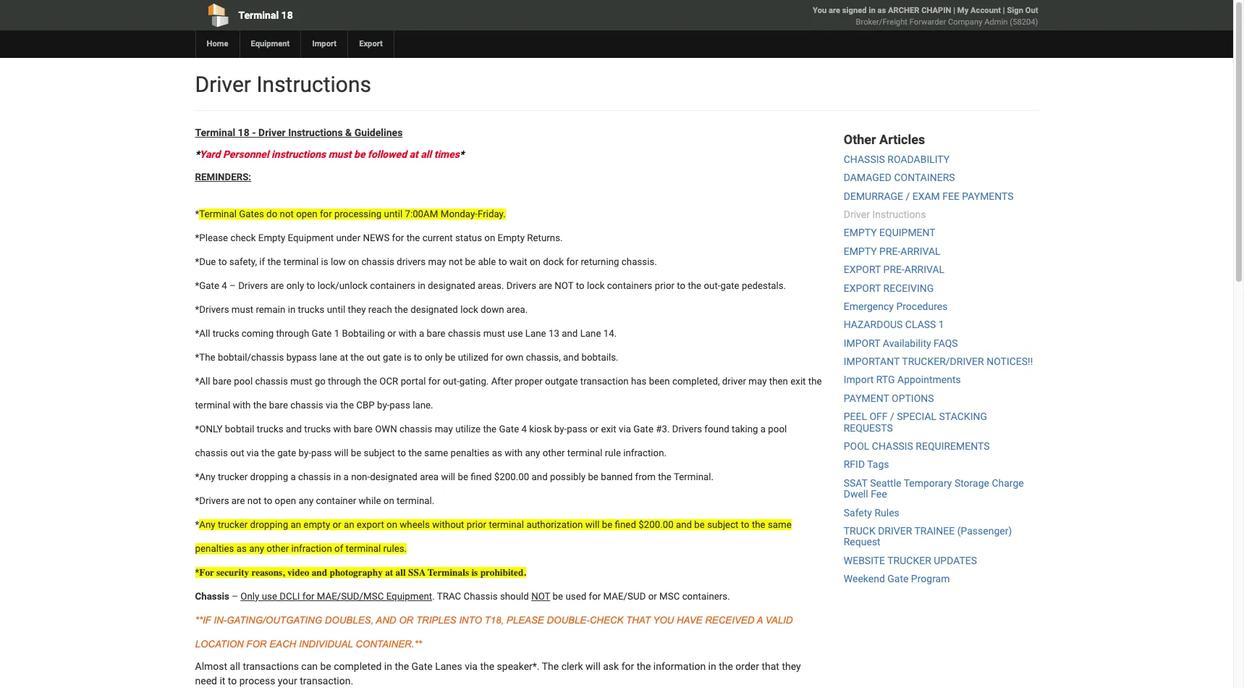 Task type: locate. For each thing, give the bounding box(es) containing it.
2 horizontal spatial at
[[410, 148, 418, 160]]

a up *drivers are not to open any container while on terminal.
[[291, 471, 296, 482]]

will right authorization
[[586, 519, 600, 530]]

other down kiosk
[[543, 447, 565, 458]]

1 empty from the top
[[844, 227, 877, 239]]

1 horizontal spatial driver
[[259, 127, 286, 138]]

for left processing
[[320, 208, 332, 219]]

at right "lane" at the bottom left of the page
[[340, 352, 348, 363]]

in-
[[214, 615, 227, 626]]

can
[[302, 660, 318, 672]]

2 vertical spatial any
[[249, 543, 264, 554]]

dropping inside any trucker dropping an empty or an export on wheels without prior terminal authorization will be fined $200.00 and be subject to the same penalties as any other infraction of terminal rules.
[[250, 519, 288, 530]]

terminal.
[[674, 471, 714, 482]]

1 lane from the left
[[526, 328, 547, 339]]

1 horizontal spatial import
[[844, 374, 874, 386]]

1 chassis from the left
[[195, 591, 230, 602]]

2 vertical spatial pass
[[311, 447, 332, 458]]

may down the current
[[428, 256, 447, 267]]

1 vertical spatial 18
[[238, 127, 250, 138]]

1 vertical spatial they
[[782, 660, 801, 672]]

2 vertical spatial equipment
[[386, 591, 432, 602]]

0 horizontal spatial out-
[[443, 376, 460, 387]]

they right the that
[[782, 660, 801, 672]]

1 vertical spatial equipment
[[288, 232, 334, 243]]

1 vertical spatial the
[[542, 660, 559, 672]]

0 vertical spatial –
[[230, 280, 236, 291]]

gates
[[239, 208, 264, 219]]

1 horizontal spatial not
[[555, 280, 574, 291]]

1 all from the top
[[199, 328, 210, 339]]

any
[[199, 471, 216, 482], [199, 519, 216, 530]]

infraction.
[[624, 447, 667, 458]]

only up portal
[[425, 352, 443, 363]]

1 vertical spatial lock
[[461, 304, 479, 315]]

bare up "the bobtail/chassis bypass lane at the out gate is to only be utilized for own chassis, and bobtails."
[[427, 328, 446, 339]]

the inside almost all transactions can be completed in the gate lanes via the speaker*. the clerk will ask for the information in the order that they need it to process your transaction.
[[542, 660, 559, 672]]

own
[[375, 424, 397, 434]]

0 vertical spatial terminal
[[239, 9, 279, 21]]

of
[[335, 543, 343, 554]]

0 horizontal spatial prior
[[467, 519, 487, 530]]

via inside all bare pool chassis must go through the ocr portal for out-gating. after proper outgate transaction has been completed, driver may then exit the terminal with the bare chassis via the cbp by-pass lane.
[[326, 400, 338, 410]]

chassis down 'for' at the bottom left of page
[[195, 591, 230, 602]]

proper
[[515, 376, 543, 387]]

may inside all bare pool chassis must go through the ocr portal for out-gating. after proper outgate transaction has been completed, driver may then exit the terminal with the bare chassis via the cbp by-pass lane.
[[749, 376, 767, 387]]

by-
[[377, 400, 390, 410], [555, 424, 567, 434], [299, 447, 311, 458]]

empty down do
[[258, 232, 286, 243]]

via up rule
[[619, 424, 631, 434]]

utilized
[[458, 352, 489, 363]]

2 dropping from the top
[[250, 519, 288, 530]]

any up reasons, at the left
[[249, 543, 264, 554]]

archer
[[889, 6, 920, 15]]

4
[[222, 280, 227, 291], [522, 424, 527, 434]]

0 horizontal spatial lock
[[461, 304, 479, 315]]

1 vertical spatial prior
[[467, 519, 487, 530]]

and inside 'only bobtail trucks and trucks with bare own chassis may utilize the gate 4 kiosk by-pass or exit via gate #3. drivers found taking a pool chassis out via the gate by-pass will be subject to the same penalties as with any other terminal rule infraction.'
[[286, 424, 302, 434]]

1 any from the top
[[199, 471, 216, 482]]

1 horizontal spatial out
[[367, 352, 381, 363]]

0 horizontal spatial $200.00
[[495, 471, 530, 482]]

4 down *please
[[222, 280, 227, 291]]

0 vertical spatial /
[[906, 190, 911, 202]]

$200.00 down from
[[639, 519, 674, 530]]

1 | from the left
[[954, 6, 956, 15]]

– down safety,
[[230, 280, 236, 291]]

1 horizontal spatial use
[[508, 328, 523, 339]]

will inside any trucker dropping an empty or an export on wheels without prior terminal authorization will be fined $200.00 and be subject to the same penalties as any other infraction of terminal rules.
[[586, 519, 600, 530]]

lane
[[320, 352, 338, 363]]

any down kiosk
[[525, 447, 541, 458]]

*drivers
[[195, 495, 229, 506]]

ssa
[[408, 567, 426, 578]]

gate left kiosk
[[499, 424, 519, 434]]

be inside 'only bobtail trucks and trucks with bare own chassis may utilize the gate 4 kiosk by-pass or exit via gate #3. drivers found taking a pool chassis out via the gate by-pass will be subject to the same penalties as with any other terminal rule infraction.'
[[351, 447, 362, 458]]

1 up faqs
[[939, 319, 945, 330]]

0 horizontal spatial exit
[[601, 424, 617, 434]]

sign out link
[[1008, 6, 1039, 15]]

and inside any trucker dropping an empty or an export on wheels without prior terminal authorization will be fined $200.00 and be subject to the same penalties as any other infraction of terminal rules.
[[676, 519, 692, 530]]

if
[[260, 256, 265, 267]]

lane left the 14.
[[581, 328, 601, 339]]

company
[[949, 17, 983, 27]]

2 vertical spatial by-
[[299, 447, 311, 458]]

as inside you are signed in as archer chapin | my account | sign out broker/freight forwarder company admin (58204)
[[878, 6, 887, 15]]

0 vertical spatial chassis
[[844, 153, 886, 165]]

1 vertical spatial gate
[[383, 352, 402, 363]]

safety,
[[229, 256, 257, 267]]

gate left lanes
[[412, 660, 433, 672]]

ssat seattle temporary storage charge dwell fee link
[[844, 477, 1025, 500]]

the
[[199, 352, 216, 363], [542, 660, 559, 672]]

trucker up *drivers
[[218, 471, 248, 482]]

1 trucker from the top
[[218, 471, 248, 482]]

found
[[705, 424, 730, 434]]

out- inside all bare pool chassis must go through the ocr portal for out-gating. after proper outgate transaction has been completed, driver may then exit the terminal with the bare chassis via the cbp by-pass lane.
[[443, 376, 460, 387]]

gate down the trucker
[[888, 573, 909, 585]]

1 vertical spatial is
[[404, 352, 412, 363]]

gating/outgating
[[227, 615, 322, 626]]

use right only
[[262, 591, 277, 602]]

designated up all trucks coming through gate 1 bobtailing or with a bare chassis must use lane 13 and lane 14.
[[411, 304, 458, 315]]

arrival up receiving
[[905, 264, 945, 275]]

use up own
[[508, 328, 523, 339]]

0 vertical spatial all
[[421, 148, 432, 160]]

2 vertical spatial may
[[435, 424, 453, 434]]

pool inside all bare pool chassis must go through the ocr portal for out-gating. after proper outgate transaction has been completed, driver may then exit the terminal with the bare chassis via the cbp by-pass lane.
[[234, 376, 253, 387]]

prior right without
[[467, 519, 487, 530]]

bare left own on the bottom left
[[354, 424, 373, 434]]

as up the security
[[237, 543, 247, 554]]

requirements
[[916, 440, 990, 452]]

pool
[[234, 376, 253, 387], [769, 424, 787, 434]]

safety rules link
[[844, 507, 900, 518]]

1 empty from the left
[[258, 232, 286, 243]]

the left clerk
[[542, 660, 559, 672]]

account
[[971, 6, 1002, 15]]

and down terminal.
[[676, 519, 692, 530]]

any inside 'only bobtail trucks and trucks with bare own chassis may utilize the gate 4 kiosk by-pass or exit via gate #3. drivers found taking a pool chassis out via the gate by-pass will be subject to the same penalties as with any other terminal rule infraction.'
[[525, 447, 541, 458]]

chassis down only
[[195, 447, 228, 458]]

through inside all bare pool chassis must go through the ocr portal for out-gating. after proper outgate transaction has been completed, driver may then exit the terminal with the bare chassis via the cbp by-pass lane.
[[328, 376, 361, 387]]

(passenger)
[[958, 525, 1013, 537]]

2 empty from the top
[[844, 245, 877, 257]]

bare inside 'only bobtail trucks and trucks with bare own chassis may utilize the gate 4 kiosk by-pass or exit via gate #3. drivers found taking a pool chassis out via the gate by-pass will be subject to the same penalties as with any other terminal rule infraction.'
[[354, 424, 373, 434]]

other inside any trucker dropping an empty or an export on wheels without prior terminal authorization will be fined $200.00 and be subject to the same penalties as any other infraction of terminal rules.
[[267, 543, 289, 554]]

check
[[590, 615, 624, 626]]

1 vertical spatial pool
[[769, 424, 787, 434]]

may left the utilize
[[435, 424, 453, 434]]

1 vertical spatial not
[[449, 256, 463, 267]]

chassis,
[[526, 352, 561, 363]]

2 vertical spatial at
[[385, 567, 393, 578]]

1 vertical spatial all
[[199, 376, 210, 387]]

2 any from the top
[[199, 519, 216, 530]]

all left times
[[421, 148, 432, 160]]

rule
[[605, 447, 621, 458]]

0 horizontal spatial all
[[230, 660, 240, 672]]

$200.00 down 'only bobtail trucks and trucks with bare own chassis may utilize the gate 4 kiosk by-pass or exit via gate #3. drivers found taking a pool chassis out via the gate by-pass will be subject to the same penalties as with any other terminal rule infraction.'
[[495, 471, 530, 482]]

dwell
[[844, 488, 869, 500]]

1 dropping from the top
[[250, 471, 288, 482]]

0 vertical spatial as
[[878, 6, 887, 15]]

is
[[321, 256, 329, 267], [404, 352, 412, 363], [472, 567, 478, 578]]

through
[[276, 328, 309, 339], [328, 376, 361, 387]]

1 vertical spatial may
[[749, 376, 767, 387]]

driver right -
[[259, 127, 286, 138]]

1 vertical spatial out-
[[443, 376, 460, 387]]

order
[[736, 660, 760, 672]]

please
[[507, 615, 544, 626]]

exit inside 'only bobtail trucks and trucks with bare own chassis may utilize the gate 4 kiosk by-pass or exit via gate #3. drivers found taking a pool chassis out via the gate by-pass will be subject to the same penalties as with any other terminal rule infraction.'
[[601, 424, 617, 434]]

open left container
[[275, 495, 296, 506]]

import rtg appointments link
[[844, 374, 962, 386]]

subject inside 'only bobtail trucks and trucks with bare own chassis may utilize the gate 4 kiosk by-pass or exit via gate #3. drivers found taking a pool chassis out via the gate by-pass will be subject to the same penalties as with any other terminal rule infraction.'
[[364, 447, 395, 458]]

is left low at the top of the page
[[321, 256, 329, 267]]

for inside all bare pool chassis must go through the ocr portal for out-gating. after proper outgate transaction has been completed, driver may then exit the terminal with the bare chassis via the cbp by-pass lane.
[[429, 376, 441, 387]]

as inside any trucker dropping an empty or an export on wheels without prior terminal authorization will be fined $200.00 and be subject to the same penalties as any other infraction of terminal rules.
[[237, 543, 247, 554]]

export
[[844, 264, 881, 275], [844, 282, 881, 294]]

pool inside 'only bobtail trucks and trucks with bare own chassis may utilize the gate 4 kiosk by-pass or exit via gate #3. drivers found taking a pool chassis out via the gate by-pass will be subject to the same penalties as with any other terminal rule infraction.'
[[769, 424, 787, 434]]

2 horizontal spatial gate
[[721, 280, 740, 291]]

trucker for any trucker dropping a chassis in a non-designated area will be fined $200.00 and possibly be banned from the terminal.
[[218, 471, 248, 482]]

1 horizontal spatial penalties
[[451, 447, 490, 458]]

until down lock/unlock
[[327, 304, 346, 315]]

0 horizontal spatial empty
[[258, 232, 286, 243]]

received
[[705, 615, 755, 626]]

all for ssa
[[396, 567, 406, 578]]

at down rules.
[[385, 567, 393, 578]]

wheels
[[400, 519, 430, 530]]

trucks left coming
[[213, 328, 239, 339]]

followed
[[368, 148, 407, 160]]

1 horizontal spatial prior
[[655, 280, 675, 291]]

must left go
[[291, 376, 312, 387]]

or inside any trucker dropping an empty or an export on wheels without prior terminal authorization will be fined $200.00 and be subject to the same penalties as any other infraction of terminal rules.
[[333, 519, 342, 530]]

be up transaction.
[[320, 660, 332, 672]]

1 vertical spatial driver
[[259, 127, 286, 138]]

driver down demurrage
[[844, 209, 870, 220]]

pass right kiosk
[[567, 424, 588, 434]]

all right almost
[[230, 660, 240, 672]]

containers down chassis.
[[607, 280, 653, 291]]

1 horizontal spatial |
[[1004, 6, 1006, 15]]

by- inside all bare pool chassis must go through the ocr portal for out-gating. after proper outgate transaction has been completed, driver may then exit the terminal with the bare chassis via the cbp by-pass lane.
[[377, 400, 390, 410]]

website trucker updates link
[[844, 555, 978, 566]]

1 horizontal spatial chassis
[[464, 591, 498, 602]]

2 horizontal spatial driver
[[844, 209, 870, 220]]

all inside all bare pool chassis must go through the ocr portal for out-gating. after proper outgate transaction has been completed, driver may then exit the terminal with the bare chassis via the cbp by-pass lane.
[[199, 376, 210, 387]]

all inside almost all transactions can be completed in the gate lanes via the speaker*. the clerk will ask for the information in the order that they need it to process your transaction.
[[230, 660, 240, 672]]

for inside almost all transactions can be completed in the gate lanes via the speaker*. the clerk will ask for the information in the order that they need it to process your transaction.
[[622, 660, 635, 672]]

1 horizontal spatial pool
[[769, 424, 787, 434]]

0 horizontal spatial gate
[[277, 447, 296, 458]]

pool down the bobtail/chassis
[[234, 376, 253, 387]]

0 horizontal spatial only
[[287, 280, 304, 291]]

terminal left rule
[[568, 447, 603, 458]]

on inside any trucker dropping an empty or an export on wheels without prior terminal authorization will be fined $200.00 and be subject to the same penalties as any other infraction of terminal rules.
[[387, 519, 398, 530]]

1 horizontal spatial empty
[[498, 232, 525, 243]]

driver
[[195, 72, 251, 97], [259, 127, 286, 138], [844, 209, 870, 220]]

they left reach
[[348, 304, 366, 315]]

be inside almost all transactions can be completed in the gate lanes via the speaker*. the clerk will ask for the information in the order that they need it to process your transaction.
[[320, 660, 332, 672]]

are up remain at the left of page
[[271, 280, 284, 291]]

2 chassis from the left
[[464, 591, 498, 602]]

in up broker/freight
[[869, 6, 876, 15]]

0 vertical spatial until
[[384, 208, 403, 219]]

for
[[320, 208, 332, 219], [392, 232, 404, 243], [567, 256, 579, 267], [491, 352, 503, 363], [429, 376, 441, 387], [303, 591, 315, 602], [589, 591, 601, 602], [622, 660, 635, 672]]

the
[[407, 232, 420, 243], [268, 256, 281, 267], [688, 280, 702, 291], [395, 304, 408, 315], [351, 352, 364, 363], [364, 376, 377, 387], [809, 376, 822, 387], [253, 400, 267, 410], [341, 400, 354, 410], [483, 424, 497, 434], [261, 447, 275, 458], [409, 447, 422, 458], [658, 471, 672, 482], [752, 519, 766, 530], [395, 660, 409, 672], [480, 660, 495, 672], [637, 660, 651, 672], [719, 660, 734, 672]]

be left able
[[465, 256, 476, 267]]

**if
[[195, 615, 211, 626]]

do
[[267, 208, 278, 219]]

ssat
[[844, 477, 868, 489]]

0 horizontal spatial 4
[[222, 280, 227, 291]]

0 vertical spatial by-
[[377, 400, 390, 410]]

0 vertical spatial at
[[410, 148, 418, 160]]

1 vertical spatial designated
[[411, 304, 458, 315]]

0 horizontal spatial fined
[[471, 471, 492, 482]]

2 empty from the left
[[498, 232, 525, 243]]

– left only
[[232, 591, 238, 602]]

designated
[[428, 280, 476, 291], [411, 304, 458, 315], [370, 471, 418, 482]]

trucker inside any trucker dropping an empty or an export on wheels without prior terminal authorization will be fined $200.00 and be subject to the same penalties as any other infraction of terminal rules.
[[218, 519, 248, 530]]

any inside any trucker dropping an empty or an export on wheels without prior terminal authorization will be fined $200.00 and be subject to the same penalties as any other infraction of terminal rules.
[[249, 543, 264, 554]]

terminal up only
[[195, 400, 230, 410]]

for right news
[[392, 232, 404, 243]]

after
[[491, 376, 513, 387]]

trucks
[[298, 304, 325, 315], [213, 328, 239, 339], [257, 424, 284, 434], [304, 424, 331, 434]]

dropping up *drivers are not to open any container while on terminal.
[[250, 471, 288, 482]]

terminals
[[428, 567, 469, 578]]

0 horizontal spatial other
[[267, 543, 289, 554]]

or down the transaction
[[590, 424, 599, 434]]

my
[[958, 6, 969, 15]]

1 horizontal spatial subject
[[708, 519, 739, 530]]

empty
[[844, 227, 877, 239], [844, 245, 877, 257]]

1 horizontal spatial by-
[[377, 400, 390, 410]]

all left ssa
[[396, 567, 406, 578]]

bobtails.
[[582, 352, 619, 363]]

any inside any trucker dropping an empty or an export on wheels without prior terminal authorization will be fined $200.00 and be subject to the same penalties as any other infraction of terminal rules.
[[199, 519, 216, 530]]

0 horizontal spatial containers
[[370, 280, 416, 291]]

to inside almost all transactions can be completed in the gate lanes via the speaker*. the clerk will ask for the information in the order that they need it to process your transaction.
[[228, 675, 237, 686]]

1 horizontal spatial as
[[492, 447, 503, 458]]

any
[[525, 447, 541, 458], [299, 495, 314, 506], [249, 543, 264, 554]]

2 all from the top
[[199, 376, 210, 387]]

1 horizontal spatial gate
[[383, 352, 402, 363]]

1 horizontal spatial is
[[404, 352, 412, 363]]

lanes
[[435, 660, 463, 672]]

requests
[[844, 422, 894, 434]]

all for times
[[421, 148, 432, 160]]

1 horizontal spatial containers
[[607, 280, 653, 291]]

out- down utilized
[[443, 376, 460, 387]]

not
[[280, 208, 294, 219], [449, 256, 463, 267], [248, 495, 262, 506]]

equipment link
[[239, 30, 301, 58]]

trucks right bobtail
[[257, 424, 284, 434]]

0 horizontal spatial chassis
[[195, 591, 230, 602]]

penalties inside any trucker dropping an empty or an export on wheels without prior terminal authorization will be fined $200.00 and be subject to the same penalties as any other infraction of terminal rules.
[[195, 543, 234, 554]]

in
[[869, 6, 876, 15], [418, 280, 426, 291], [288, 304, 296, 315], [334, 471, 341, 482], [384, 660, 392, 672], [709, 660, 717, 672]]

pre-
[[880, 245, 901, 257], [884, 264, 905, 275]]

instructions up the equipment
[[873, 209, 927, 220]]

returns.
[[527, 232, 563, 243]]

clerk
[[562, 660, 583, 672]]

able
[[478, 256, 496, 267]]

monday-
[[441, 208, 478, 219]]

.
[[432, 591, 435, 602]]

chassis up damaged
[[844, 153, 886, 165]]

chassis down *please check empty equipment under news for the current status on empty returns. on the top left
[[362, 256, 395, 267]]

an left export
[[344, 519, 355, 530]]

you
[[813, 6, 827, 15]]

2 vertical spatial designated
[[370, 471, 418, 482]]

lock/unlock
[[318, 280, 368, 291]]

1 horizontal spatial exit
[[791, 376, 806, 387]]

you
[[653, 615, 674, 626]]

2 trucker from the top
[[218, 519, 248, 530]]

be down terminal.
[[695, 519, 705, 530]]

same
[[425, 447, 448, 458], [768, 519, 792, 530]]

banned
[[601, 471, 633, 482]]

via right lanes
[[465, 660, 478, 672]]

penalties inside 'only bobtail trucks and trucks with bare own chassis may utilize the gate 4 kiosk by-pass or exit via gate #3. drivers found taking a pool chassis out via the gate by-pass will be subject to the same penalties as with any other terminal rule infraction.'
[[451, 447, 490, 458]]

not down status
[[449, 256, 463, 267]]

containers up reach
[[370, 280, 416, 291]]

they inside almost all transactions can be completed in the gate lanes via the speaker*. the clerk will ask for the information in the order that they need it to process your transaction.
[[782, 660, 801, 672]]

1 vertical spatial subject
[[708, 519, 739, 530]]

prior inside any trucker dropping an empty or an export on wheels without prior terminal authorization will be fined $200.00 and be subject to the same penalties as any other infraction of terminal rules.
[[467, 519, 487, 530]]

1 vertical spatial dropping
[[250, 519, 288, 530]]

0 vertical spatial not
[[280, 208, 294, 219]]

payment
[[844, 392, 890, 404]]

0 vertical spatial $200.00
[[495, 471, 530, 482]]

on right while
[[384, 495, 395, 506]]

0 vertical spatial same
[[425, 447, 448, 458]]

0 horizontal spatial any
[[249, 543, 264, 554]]

0 vertical spatial export
[[844, 264, 881, 275]]

1 vertical spatial terminal
[[195, 127, 235, 138]]

gate up ocr
[[383, 352, 402, 363]]

in inside you are signed in as archer chapin | my account | sign out broker/freight forwarder company admin (58204)
[[869, 6, 876, 15]]

2 vertical spatial is
[[472, 567, 478, 578]]

have
[[677, 615, 703, 626]]

1 horizontal spatial lane
[[581, 328, 601, 339]]

by- right kiosk
[[555, 424, 567, 434]]

empty up the 'empty pre-arrival' link
[[844, 227, 877, 239]]

for
[[246, 639, 267, 649]]

has
[[631, 376, 647, 387]]

updates
[[934, 555, 978, 566]]

2 lane from the left
[[581, 328, 601, 339]]

1 horizontal spatial fined
[[615, 519, 637, 530]]

or
[[399, 615, 414, 626]]

taking
[[732, 424, 759, 434]]

0 vertical spatial pass
[[390, 400, 411, 410]]

an left empty
[[291, 519, 301, 530]]

2 horizontal spatial as
[[878, 6, 887, 15]]

are right you at the top of the page
[[829, 6, 841, 15]]

chassis up the into
[[464, 591, 498, 602]]

bare down 'bypass'
[[269, 400, 288, 410]]

go
[[315, 376, 326, 387]]

instructions up * yard personnel instructions must be followed at all times *
[[288, 127, 343, 138]]

1 horizontal spatial not
[[280, 208, 294, 219]]

faqs
[[934, 337, 959, 349]]

1 horizontal spatial pass
[[390, 400, 411, 410]]

in left 'non-'
[[334, 471, 341, 482]]

0 vertical spatial import
[[312, 39, 337, 49]]

prior down chassis.
[[655, 280, 675, 291]]

0 vertical spatial driver
[[195, 72, 251, 97]]

gate left #3.
[[634, 424, 654, 434]]

bobtailing
[[342, 328, 385, 339]]

safety
[[844, 507, 873, 518]]

– only use dcli for mae/sud/msc equipment . trac chassis should not be used for mae/sud or msc containers.
[[230, 591, 731, 602]]

equipment down "terminal 18"
[[251, 39, 290, 49]]

designated up terminal.
[[370, 471, 418, 482]]

be up 'non-'
[[351, 447, 362, 458]]

with inside all bare pool chassis must go through the ocr portal for out-gating. after proper outgate transaction has been completed, driver may then exit the terminal with the bare chassis via the cbp by-pass lane.
[[233, 400, 251, 410]]

1 horizontal spatial an
[[344, 519, 355, 530]]

0 vertical spatial trucker
[[218, 471, 248, 482]]

mae/sud/msc
[[317, 591, 384, 602]]

other
[[543, 447, 565, 458], [267, 543, 289, 554]]

important
[[844, 356, 900, 367]]

4 left kiosk
[[522, 424, 527, 434]]

broker/freight
[[856, 17, 908, 27]]

driver down home link
[[195, 72, 251, 97]]



Task type: vqa. For each thing, say whether or not it's contained in the screenshot.
website
yes



Task type: describe. For each thing, give the bounding box(es) containing it.
and right 13
[[562, 328, 578, 339]]

export link
[[348, 30, 394, 58]]

0 horizontal spatial by-
[[299, 447, 311, 458]]

used
[[566, 591, 587, 602]]

chassis down go
[[291, 400, 324, 410]]

1 vertical spatial /
[[891, 411, 895, 422]]

a inside 'only bobtail trucks and trucks with bare own chassis may utilize the gate 4 kiosk by-pass or exit via gate #3. drivers found taking a pool chassis out via the gate by-pass will be subject to the same penalties as with any other terminal rule infraction.'
[[761, 424, 766, 434]]

be right area
[[458, 471, 469, 482]]

mae/sud
[[604, 591, 646, 602]]

will right area
[[441, 471, 456, 482]]

been
[[649, 376, 670, 387]]

0 vertical spatial gate
[[721, 280, 740, 291]]

container
[[316, 495, 357, 506]]

same inside any trucker dropping an empty or an export on wheels without prior terminal authorization will be fined $200.00 and be subject to the same penalties as any other infraction of terminal rules.
[[768, 519, 792, 530]]

18 for terminal 18 - driver instructions & guidelines
[[238, 127, 250, 138]]

0 vertical spatial pre-
[[880, 245, 901, 257]]

payments
[[963, 190, 1014, 202]]

0 vertical spatial instructions
[[257, 72, 372, 97]]

a left 'non-'
[[344, 471, 349, 482]]

0 vertical spatial equipment
[[251, 39, 290, 49]]

terminal for terminal 18
[[239, 9, 279, 21]]

1 vertical spatial pre-
[[884, 264, 905, 275]]

0 vertical spatial open
[[296, 208, 318, 219]]

drivers inside 'only bobtail trucks and trucks with bare own chassis may utilize the gate 4 kiosk by-pass or exit via gate #3. drivers found taking a pool chassis out via the gate by-pass will be subject to the same penalties as with any other terminal rule infraction.'
[[673, 424, 703, 434]]

cbp
[[357, 400, 375, 410]]

individual
[[299, 639, 353, 649]]

only
[[241, 591, 260, 602]]

1 vertical spatial instructions
[[288, 127, 343, 138]]

due
[[199, 256, 216, 267]]

terminal 18 - driver instructions & guidelines
[[195, 127, 403, 138]]

$200.00 inside any trucker dropping an empty or an export on wheels without prior terminal authorization will be fined $200.00 and be subject to the same penalties as any other infraction of terminal rules.
[[639, 519, 674, 530]]

and left possibly
[[532, 471, 548, 482]]

in down due to safety, if the terminal is low on chassis drivers may not be able to wait on dock for returning chassis.
[[418, 280, 426, 291]]

processing
[[335, 208, 382, 219]]

1 horizontal spatial out-
[[704, 280, 721, 291]]

1 inside other articles chassis roadability damaged containers demurrage / exam fee payments driver instructions empty equipment empty pre-arrival export pre-arrival export receiving emergency procedures hazardous class 1 import availability faqs important trucker/driver notices!! import rtg appointments payment options peel off / special stacking requests pool chassis requirements rfid tags ssat seattle temporary storage charge dwell fee safety rules truck driver trainee (passenger) request website trucker updates weekend gate program
[[939, 319, 945, 330]]

gate down the due at top
[[199, 280, 219, 291]]

1 vertical spatial pass
[[567, 424, 588, 434]]

are inside you are signed in as archer chapin | my account | sign out broker/freight forwarder company admin (58204)
[[829, 6, 841, 15]]

1 vertical spatial only
[[425, 352, 443, 363]]

import link
[[301, 30, 348, 58]]

off
[[870, 411, 888, 422]]

special
[[898, 411, 937, 422]]

coming
[[242, 328, 274, 339]]

terminal for terminal 18 - driver instructions & guidelines
[[195, 127, 235, 138]]

1 export from the top
[[844, 264, 881, 275]]

from
[[636, 471, 656, 482]]

doubles,
[[325, 615, 374, 626]]

be left 'used'
[[553, 591, 564, 602]]

0 vertical spatial they
[[348, 304, 366, 315]]

any trucker dropping a chassis in a non-designated area will be fined $200.00 and possibly be banned from the terminal.
[[199, 471, 714, 482]]

0 vertical spatial prior
[[655, 280, 675, 291]]

1 horizontal spatial any
[[299, 495, 314, 506]]

1 horizontal spatial /
[[906, 190, 911, 202]]

0 vertical spatial is
[[321, 256, 329, 267]]

articles
[[880, 132, 926, 147]]

2 an from the left
[[344, 519, 355, 530]]

-
[[252, 127, 256, 138]]

a up "the bobtail/chassis bypass lane at the out gate is to only be utilized for own chassis, and bobtails."
[[419, 328, 425, 339]]

remain
[[256, 304, 286, 315]]

for right 'used'
[[589, 591, 601, 602]]

via inside almost all transactions can be completed in the gate lanes via the speaker*. the clerk will ask for the information in the order that they need it to process your transaction.
[[465, 660, 478, 672]]

out
[[1026, 6, 1039, 15]]

infraction
[[291, 543, 332, 554]]

1 vertical spatial until
[[327, 304, 346, 315]]

authorization
[[527, 519, 583, 530]]

in right "information"
[[709, 660, 717, 672]]

2 export from the top
[[844, 282, 881, 294]]

with up "the bobtail/chassis bypass lane at the out gate is to only be utilized for own chassis, and bobtails."
[[399, 328, 417, 339]]

driver inside other articles chassis roadability damaged containers demurrage / exam fee payments driver instructions empty equipment empty pre-arrival export pre-arrival export receiving emergency procedures hazardous class 1 import availability faqs important trucker/driver notices!! import rtg appointments payment options peel off / special stacking requests pool chassis requirements rfid tags ssat seattle temporary storage charge dwell fee safety rules truck driver trainee (passenger) request website trucker updates weekend gate program
[[844, 209, 870, 220]]

chassis up *drivers are not to open any container while on terminal.
[[298, 471, 331, 482]]

rtg
[[877, 374, 896, 386]]

transactions
[[243, 660, 299, 672]]

4 inside 'only bobtail trucks and trucks with bare own chassis may utilize the gate 4 kiosk by-pass or exit via gate #3. drivers found taking a pool chassis out via the gate by-pass will be subject to the same penalties as with any other terminal rule infraction.'
[[522, 424, 527, 434]]

bobtail
[[225, 424, 255, 434]]

emergency
[[844, 300, 894, 312]]

will inside almost all transactions can be completed in the gate lanes via the speaker*. the clerk will ask for the information in the order that they need it to process your transaction.
[[586, 660, 601, 672]]

while
[[359, 495, 381, 506]]

0 vertical spatial lock
[[587, 280, 605, 291]]

dropping for a
[[250, 471, 288, 482]]

only bobtail trucks and trucks with bare own chassis may utilize the gate 4 kiosk by-pass or exit via gate #3. drivers found taking a pool chassis out via the gate by-pass will be subject to the same penalties as with any other terminal rule infraction.
[[195, 424, 787, 458]]

it
[[220, 675, 226, 686]]

security
[[217, 567, 249, 578]]

1 vertical spatial –
[[232, 591, 238, 602]]

all for all bare pool chassis must go through the ocr portal for out-gating. after proper outgate transaction has been completed, driver may then exit the terminal with the bare chassis via the cbp by-pass lane.
[[199, 376, 210, 387]]

on right the wait
[[530, 256, 541, 267]]

into
[[459, 615, 482, 626]]

exit inside all bare pool chassis must go through the ocr portal for out-gating. after proper outgate transaction has been completed, driver may then exit the terminal with the bare chassis via the cbp by-pass lane.
[[791, 376, 806, 387]]

charge
[[992, 477, 1025, 489]]

be down banned
[[602, 519, 613, 530]]

valid
[[766, 615, 793, 626]]

truck driver trainee (passenger) request link
[[844, 525, 1013, 548]]

must inside all bare pool chassis must go through the ocr portal for out-gating. after proper outgate transaction has been completed, driver may then exit the terminal with the bare chassis via the cbp by-pass lane.
[[291, 376, 312, 387]]

tags
[[868, 459, 890, 470]]

* for security reasons, video and photography at all ssa terminals is prohibited.
[[195, 567, 526, 578]]

emergency procedures link
[[844, 300, 948, 312]]

2 vertical spatial terminal
[[199, 208, 237, 219]]

1 horizontal spatial until
[[384, 208, 403, 219]]

news
[[363, 232, 390, 243]]

may inside 'only bobtail trucks and trucks with bare own chassis may utilize the gate 4 kiosk by-pass or exit via gate #3. drivers found taking a pool chassis out via the gate by-pass will be subject to the same penalties as with any other terminal rule infraction.'
[[435, 424, 453, 434]]

on for chassis
[[348, 256, 359, 267]]

0 vertical spatial not
[[555, 280, 574, 291]]

in down container.**
[[384, 660, 392, 672]]

dropping for an
[[250, 519, 288, 530]]

2 horizontal spatial not
[[449, 256, 463, 267]]

0 vertical spatial out
[[367, 352, 381, 363]]

&
[[346, 127, 352, 138]]

sign
[[1008, 6, 1024, 15]]

trucker for any trucker dropping an empty or an export on wheels without prior terminal authorization will be fined $200.00 and be subject to the same penalties as any other infraction of terminal rules.
[[218, 519, 248, 530]]

in right remain at the left of page
[[288, 304, 296, 315]]

any for any trucker dropping a chassis in a non-designated area will be fined $200.00 and possibly be banned from the terminal.
[[199, 471, 216, 482]]

weekend gate program link
[[844, 573, 951, 585]]

chassis up utilized
[[448, 328, 481, 339]]

1 vertical spatial arrival
[[905, 264, 945, 275]]

1 vertical spatial open
[[275, 495, 296, 506]]

gating.
[[460, 376, 489, 387]]

request
[[844, 536, 881, 548]]

trucks down lock/unlock
[[298, 304, 325, 315]]

0 horizontal spatial not
[[532, 591, 551, 602]]

on right status
[[485, 232, 496, 243]]

other
[[844, 132, 877, 147]]

or left msc
[[649, 591, 657, 602]]

yard
[[200, 148, 220, 160]]

import inside other articles chassis roadability damaged containers demurrage / exam fee payments driver instructions empty equipment empty pre-arrival export pre-arrival export receiving emergency procedures hazardous class 1 import availability faqs important trucker/driver notices!! import rtg appointments payment options peel off / special stacking requests pool chassis requirements rfid tags ssat seattle temporary storage charge dwell fee safety rules truck driver trainee (passenger) request website trucker updates weekend gate program
[[844, 374, 874, 386]]

2 horizontal spatial by-
[[555, 424, 567, 434]]

export
[[357, 519, 384, 530]]

gate up "lane" at the bottom left of the page
[[312, 328, 332, 339]]

rfid
[[844, 459, 866, 470]]

drivers down the due at top
[[199, 304, 229, 315]]

the bobtail/chassis bypass lane at the out gate is to only be utilized for own chassis, and bobtails.
[[199, 352, 619, 363]]

1 containers from the left
[[370, 280, 416, 291]]

be left utilized
[[445, 352, 456, 363]]

subject inside any trucker dropping an empty or an export on wheels without prior terminal authorization will be fined $200.00 and be subject to the same penalties as any other infraction of terminal rules.
[[708, 519, 739, 530]]

terminal left low at the top of the page
[[284, 256, 319, 267]]

via down bobtail
[[247, 447, 259, 458]]

any for any trucker dropping an empty or an export on wheels without prior terminal authorization will be fined $200.00 and be subject to the same penalties as any other infraction of terminal rules.
[[199, 519, 216, 530]]

to inside 'only bobtail trucks and trucks with bare own chassis may utilize the gate 4 kiosk by-pass or exit via gate #3. drivers found taking a pool chassis out via the gate by-pass will be subject to the same penalties as with any other terminal rule infraction.'
[[398, 447, 406, 458]]

for right dcli
[[303, 591, 315, 602]]

18 for terminal 18
[[281, 9, 293, 21]]

instructions inside other articles chassis roadability damaged containers demurrage / exam fee payments driver instructions empty equipment empty pre-arrival export pre-arrival export receiving emergency procedures hazardous class 1 import availability faqs important trucker/driver notices!! import rtg appointments payment options peel off / special stacking requests pool chassis requirements rfid tags ssat seattle temporary storage charge dwell fee safety rules truck driver trainee (passenger) request website trucker updates weekend gate program
[[873, 209, 927, 220]]

the inside any trucker dropping an empty or an export on wheels without prior terminal authorization will be fined $200.00 and be subject to the same penalties as any other infraction of terminal rules.
[[752, 519, 766, 530]]

import inside import link
[[312, 39, 337, 49]]

pool
[[844, 440, 870, 452]]

0 vertical spatial only
[[287, 280, 304, 291]]

with left own on the bottom left
[[333, 424, 352, 434]]

at for an
[[385, 567, 393, 578]]

video
[[287, 567, 309, 578]]

terminal up prohibited. on the left of page
[[489, 519, 524, 530]]

current
[[423, 232, 453, 243]]

0 horizontal spatial through
[[276, 328, 309, 339]]

demurrage / exam fee payments link
[[844, 190, 1014, 202]]

7:00am
[[405, 208, 438, 219]]

at for guidelines
[[410, 148, 418, 160]]

0 vertical spatial may
[[428, 256, 447, 267]]

gate inside other articles chassis roadability damaged containers demurrage / exam fee payments driver instructions empty equipment empty pre-arrival export pre-arrival export receiving emergency procedures hazardous class 1 import availability faqs important trucker/driver notices!! import rtg appointments payment options peel off / special stacking requests pool chassis requirements rfid tags ssat seattle temporary storage charge dwell fee safety rules truck driver trainee (passenger) request website trucker updates weekend gate program
[[888, 573, 909, 585]]

trucks down go
[[304, 424, 331, 434]]

1 vertical spatial chassis
[[873, 440, 914, 452]]

must down down
[[484, 328, 505, 339]]

under
[[336, 232, 361, 243]]

terminal up * for security reasons, video and photography at all ssa terminals is prohibited. at the bottom left of the page
[[346, 543, 381, 554]]

0 horizontal spatial driver
[[195, 72, 251, 97]]

terminal inside all bare pool chassis must go through the ocr portal for out-gating. after proper outgate transaction has been completed, driver may then exit the terminal with the bare chassis via the cbp by-pass lane.
[[195, 400, 230, 410]]

and right video
[[312, 567, 327, 578]]

2 containers from the left
[[607, 280, 653, 291]]

are right *drivers
[[232, 495, 245, 506]]

portal
[[401, 376, 426, 387]]

gate inside 'only bobtail trucks and trucks with bare own chassis may utilize the gate 4 kiosk by-pass or exit via gate #3. drivers found taking a pool chassis out via the gate by-pass will be subject to the same penalties as with any other terminal rule infraction.'
[[277, 447, 296, 458]]

chassis down the bobtail/chassis
[[255, 376, 288, 387]]

msc
[[660, 591, 680, 602]]

chassis down lane.
[[400, 424, 433, 434]]

out inside 'only bobtail trucks and trucks with bare own chassis may utilize the gate 4 kiosk by-pass or exit via gate #3. drivers found taking a pool chassis out via the gate by-pass will be subject to the same penalties as with any other terminal rule infraction.'
[[230, 447, 244, 458]]

or inside 'only bobtail trucks and trucks with bare own chassis may utilize the gate 4 kiosk by-pass or exit via gate #3. drivers found taking a pool chassis out via the gate by-pass will be subject to the same penalties as with any other terminal rule infraction.'
[[590, 424, 599, 434]]

pass inside all bare pool chassis must go through the ocr portal for out-gating. after proper outgate transaction has been completed, driver may then exit the terminal with the bare chassis via the cbp by-pass lane.
[[390, 400, 411, 410]]

2 vertical spatial not
[[248, 495, 262, 506]]

gate inside almost all transactions can be completed in the gate lanes via the speaker*. the clerk will ask for the information in the order that they need it to process your transaction.
[[412, 660, 433, 672]]

terminal inside 'only bobtail trucks and trucks with bare own chassis may utilize the gate 4 kiosk by-pass or exit via gate #3. drivers found taking a pool chassis out via the gate by-pass will be subject to the same penalties as with any other terminal rule infraction.'
[[568, 447, 603, 458]]

options
[[892, 392, 935, 404]]

your
[[278, 675, 298, 686]]

rfid tags link
[[844, 459, 890, 470]]

rules
[[875, 507, 900, 518]]

will inside 'only bobtail trucks and trucks with bare own chassis may utilize the gate 4 kiosk by-pass or exit via gate #3. drivers found taking a pool chassis out via the gate by-pass will be subject to the same penalties as with any other terminal rule infraction.'
[[334, 447, 349, 458]]

peel off / special stacking requests link
[[844, 411, 988, 434]]

0 horizontal spatial use
[[262, 591, 277, 602]]

as inside 'only bobtail trucks and trucks with bare own chassis may utilize the gate 4 kiosk by-pass or exit via gate #3. drivers found taking a pool chassis out via the gate by-pass will be subject to the same penalties as with any other terminal rule infraction.'
[[492, 447, 503, 458]]

0 vertical spatial designated
[[428, 280, 476, 291]]

2 | from the left
[[1004, 6, 1006, 15]]

drivers down if
[[238, 280, 268, 291]]

driver
[[723, 376, 747, 387]]

be left banned
[[588, 471, 599, 482]]

exam
[[913, 190, 941, 202]]

location
[[195, 639, 244, 649]]

containers
[[895, 172, 956, 183]]

or down reach
[[388, 328, 396, 339]]

bare down the bobtail/chassis
[[213, 376, 232, 387]]

damaged
[[844, 172, 892, 183]]

to inside any trucker dropping an empty or an export on wheels without prior terminal authorization will be fined $200.00 and be subject to the same penalties as any other infraction of terminal rules.
[[741, 519, 750, 530]]

1 an from the left
[[291, 519, 301, 530]]

hazardous
[[844, 319, 903, 330]]

prohibited.
[[481, 567, 526, 578]]

times
[[434, 148, 460, 160]]

demurrage
[[844, 190, 904, 202]]

0 horizontal spatial pass
[[311, 447, 332, 458]]

for right dock
[[567, 256, 579, 267]]

drivers down the wait
[[507, 280, 537, 291]]

0 vertical spatial use
[[508, 328, 523, 339]]

0 horizontal spatial 1
[[334, 328, 340, 339]]

on for terminal.
[[384, 495, 395, 506]]

ask
[[603, 660, 619, 672]]

only
[[199, 424, 223, 434]]

must down &
[[329, 148, 352, 160]]

be left "followed"
[[354, 148, 365, 160]]

rules.
[[384, 543, 407, 554]]

all for all trucks coming through gate 1 bobtailing or with a bare chassis must use lane 13 and lane 14.
[[199, 328, 210, 339]]

trucker
[[888, 555, 932, 566]]

for left own
[[491, 352, 503, 363]]

drivers
[[397, 256, 426, 267]]

are down dock
[[539, 280, 553, 291]]

and up outgate
[[563, 352, 580, 363]]

must left remain at the left of page
[[232, 304, 254, 315]]

area
[[420, 471, 439, 482]]

same inside 'only bobtail trucks and trucks with bare own chassis may utilize the gate 4 kiosk by-pass or exit via gate #3. drivers found taking a pool chassis out via the gate by-pass will be subject to the same penalties as with any other terminal rule infraction.'
[[425, 447, 448, 458]]

*please check empty equipment under news for the current status on empty returns.
[[195, 232, 563, 243]]

1 vertical spatial at
[[340, 352, 348, 363]]

information
[[654, 660, 706, 672]]

0 horizontal spatial the
[[199, 352, 216, 363]]

**if in-gating/outgating doubles, and or triples into t18, please double-check that you have received a valid location for each individual container.**
[[195, 615, 793, 649]]

on for wheels
[[387, 519, 398, 530]]

any trucker dropping an empty or an export on wheels without prior terminal authorization will be fined $200.00 and be subject to the same penalties as any other infraction of terminal rules.
[[195, 519, 792, 554]]

0 vertical spatial arrival
[[901, 245, 941, 257]]

fined inside any trucker dropping an empty or an export on wheels without prior terminal authorization will be fined $200.00 and be subject to the same penalties as any other infraction of terminal rules.
[[615, 519, 637, 530]]

with down all bare pool chassis must go through the ocr portal for out-gating. after proper outgate transaction has been completed, driver may then exit the terminal with the bare chassis via the cbp by-pass lane.
[[505, 447, 523, 458]]

terminal 18
[[239, 9, 293, 21]]

and
[[376, 615, 396, 626]]

other inside 'only bobtail trucks and trucks with bare own chassis may utilize the gate 4 kiosk by-pass or exit via gate #3. drivers found taking a pool chassis out via the gate by-pass will be subject to the same penalties as with any other terminal rule infraction.'
[[543, 447, 565, 458]]



